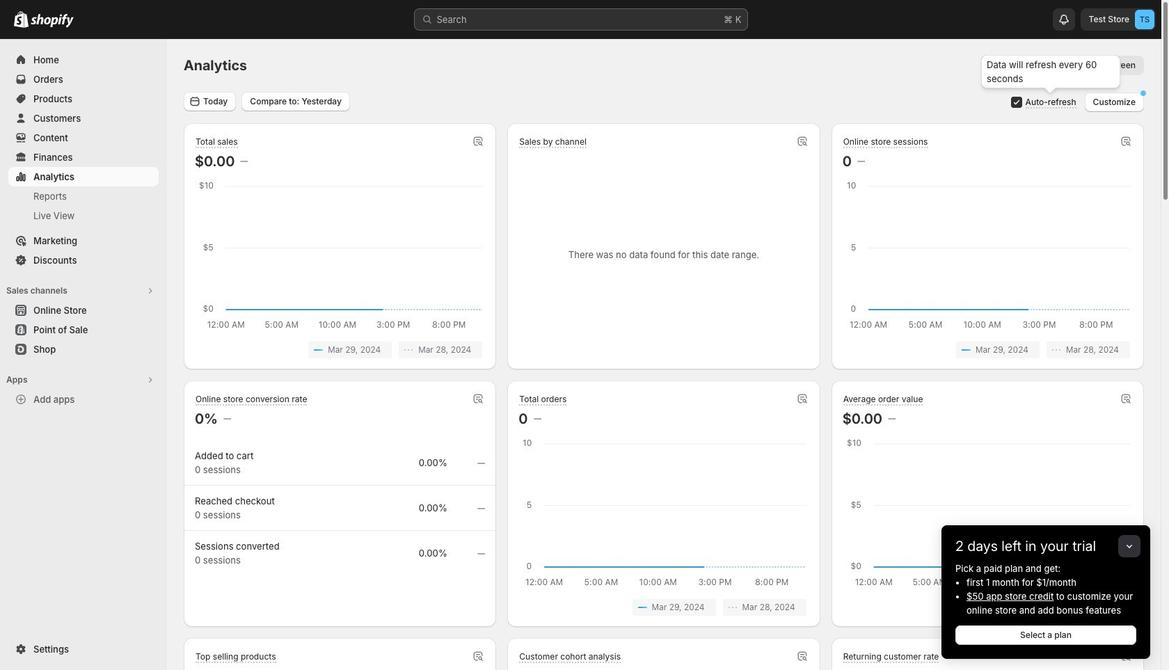 Task type: vqa. For each thing, say whether or not it's contained in the screenshot.
the bottommost Store
no



Task type: locate. For each thing, give the bounding box(es) containing it.
list
[[198, 342, 483, 359], [846, 342, 1131, 359], [522, 599, 807, 616], [846, 599, 1131, 616]]

test store image
[[1136, 10, 1155, 29]]



Task type: describe. For each thing, give the bounding box(es) containing it.
tooltip: data will refresh every 60 seconds tooltip
[[982, 55, 1121, 88]]

shopify image
[[31, 14, 74, 28]]

shopify image
[[14, 11, 29, 28]]



